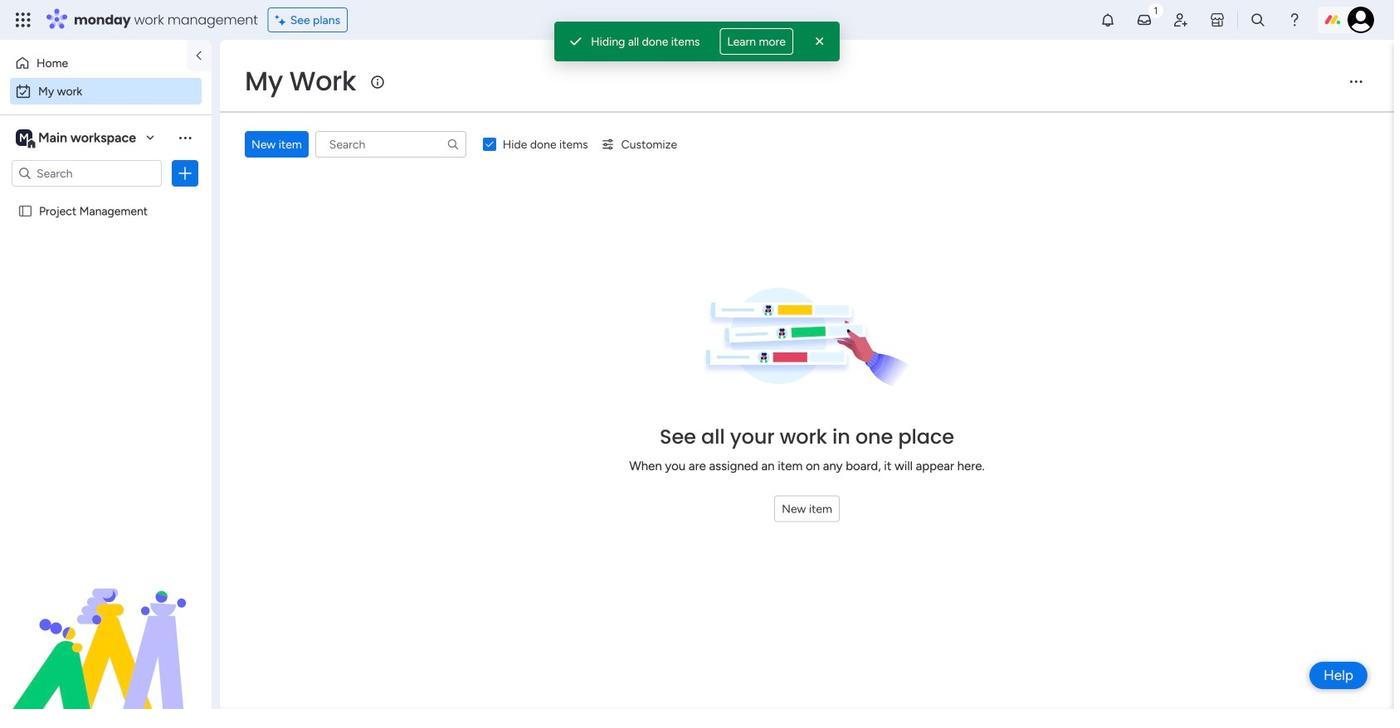 Task type: describe. For each thing, give the bounding box(es) containing it.
workspace image
[[16, 129, 32, 147]]

welcome to my work feature image image
[[702, 288, 912, 389]]

lottie animation element
[[0, 542, 212, 710]]

search image
[[446, 138, 460, 151]]

1 image
[[1149, 1, 1164, 20]]

close image
[[812, 33, 828, 50]]

Search in workspace field
[[35, 164, 139, 183]]

menu image
[[1348, 73, 1365, 90]]

Filter dashboard by text search field
[[315, 131, 466, 158]]

lottie animation image
[[0, 542, 212, 710]]

select product image
[[15, 12, 32, 28]]

workspace selection element
[[16, 128, 139, 149]]

public board image
[[17, 203, 33, 219]]



Task type: vqa. For each thing, say whether or not it's contained in the screenshot.
Monday marketplace image
yes



Task type: locate. For each thing, give the bounding box(es) containing it.
list box
[[0, 194, 212, 449]]

alert
[[555, 22, 840, 61]]

search everything image
[[1250, 12, 1267, 28]]

help image
[[1287, 12, 1303, 28]]

gary orlando image
[[1348, 7, 1375, 33]]

invite members image
[[1173, 12, 1189, 28]]

update feed image
[[1136, 12, 1153, 28]]

1 vertical spatial option
[[10, 78, 202, 105]]

monday marketplace image
[[1209, 12, 1226, 28]]

0 vertical spatial option
[[10, 50, 177, 76]]

option
[[10, 50, 177, 76], [10, 78, 202, 105], [0, 196, 212, 200]]

options image
[[177, 165, 193, 182]]

workspace options image
[[177, 129, 193, 146]]

2 vertical spatial option
[[0, 196, 212, 200]]

see plans image
[[275, 11, 290, 29]]

None search field
[[315, 131, 466, 158]]

notifications image
[[1100, 12, 1116, 28]]



